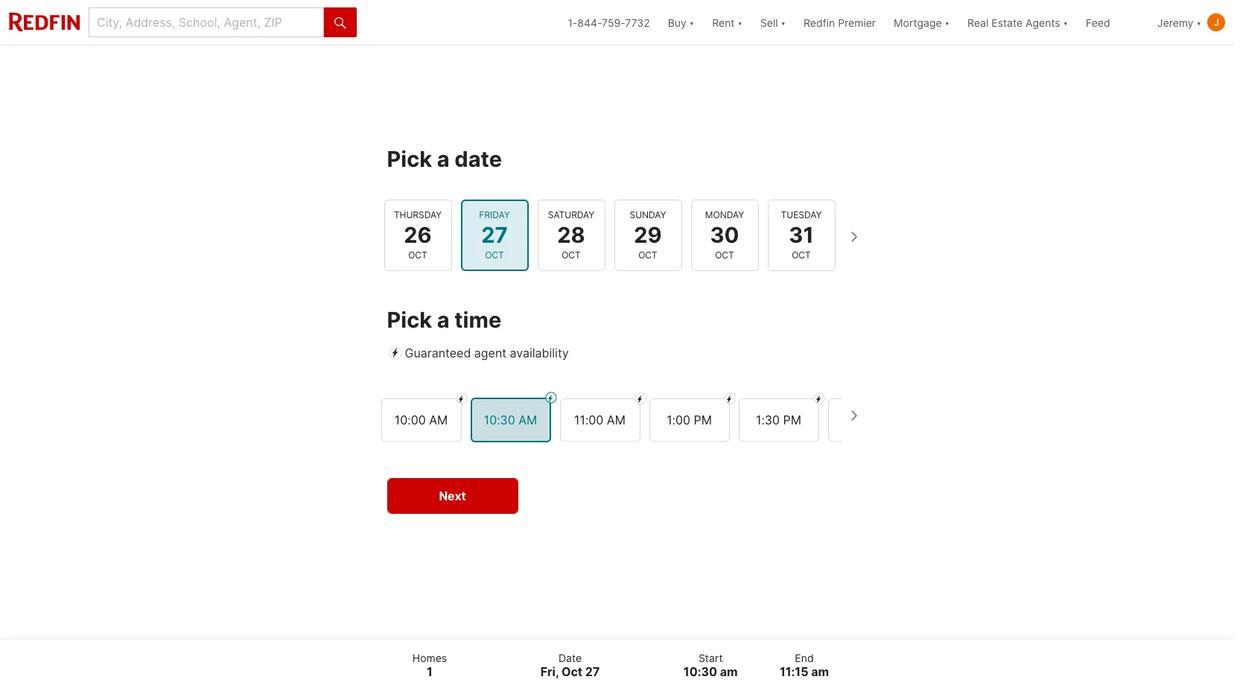 Task type: locate. For each thing, give the bounding box(es) containing it.
pick up guaranteed
[[387, 307, 432, 333]]

4 ▾ from the left
[[945, 16, 950, 29]]

a
[[437, 146, 450, 172], [437, 307, 450, 333]]

▾ left user photo
[[1197, 16, 1201, 29]]

oct down 'friday'
[[485, 250, 504, 261]]

jeremy ▾
[[1158, 16, 1201, 29]]

1 ▾ from the left
[[689, 16, 694, 29]]

1 vertical spatial 27
[[585, 664, 600, 679]]

1:00 pm button
[[649, 399, 730, 442]]

27
[[481, 222, 508, 248], [585, 664, 600, 679]]

1 pm from the left
[[694, 413, 712, 428]]

oct for 28
[[562, 250, 581, 261]]

1 pick from the top
[[387, 146, 432, 172]]

saturday 28 oct
[[548, 209, 595, 261]]

1 a from the top
[[437, 146, 450, 172]]

▾ right sell at right
[[781, 16, 786, 29]]

28
[[557, 222, 585, 248]]

1 horizontal spatial 10:30
[[684, 664, 717, 679]]

oct down 30
[[715, 250, 734, 261]]

saturday
[[548, 209, 595, 220]]

pick for pick a time
[[387, 307, 432, 333]]

am down start
[[720, 664, 738, 679]]

pick
[[387, 146, 432, 172], [387, 307, 432, 333]]

oct for 31
[[792, 250, 811, 261]]

am for 10:00 am
[[429, 413, 448, 428]]

sell
[[760, 16, 778, 29]]

oct inside friday 27 oct
[[485, 250, 504, 261]]

oct inside thursday 26 oct
[[408, 250, 427, 261]]

redfin
[[804, 16, 835, 29]]

▾
[[689, 16, 694, 29], [738, 16, 742, 29], [781, 16, 786, 29], [945, 16, 950, 29], [1063, 16, 1068, 29], [1197, 16, 1201, 29]]

oct inside date fri, oct  27
[[562, 664, 583, 679]]

3 ▾ from the left
[[781, 16, 786, 29]]

friday 27 oct
[[479, 209, 510, 261]]

1:00
[[667, 413, 690, 428]]

a left date
[[437, 146, 450, 172]]

homes
[[412, 651, 447, 664]]

pm right the 1:30
[[783, 413, 801, 428]]

▾ right rent
[[738, 16, 742, 29]]

10:30 down start
[[684, 664, 717, 679]]

am inside button
[[429, 413, 448, 428]]

10:30
[[484, 413, 515, 428], [684, 664, 717, 679]]

10:30 am
[[484, 413, 537, 428]]

guaranteed agent availability
[[405, 346, 569, 361]]

feed
[[1086, 16, 1110, 29]]

10:30 down agent
[[484, 413, 515, 428]]

am inside button
[[607, 413, 626, 428]]

rent ▾ button
[[703, 0, 751, 45]]

oct inside sunday 29 oct
[[638, 250, 658, 261]]

10:00 am button
[[381, 399, 461, 442]]

availability
[[510, 346, 569, 361]]

real estate agents ▾ button
[[959, 0, 1077, 45]]

0 vertical spatial pick
[[387, 146, 432, 172]]

11:00 am button
[[560, 399, 640, 442]]

1:00 pm
[[667, 413, 712, 428]]

am right 10:00
[[429, 413, 448, 428]]

2 pick from the top
[[387, 307, 432, 333]]

1-844-759-7732 link
[[568, 16, 650, 29]]

submit search image
[[334, 17, 346, 29]]

am inside end 11:15 am
[[811, 664, 829, 679]]

27 right fri,
[[585, 664, 600, 679]]

thursday
[[394, 209, 442, 220]]

0 horizontal spatial pm
[[694, 413, 712, 428]]

am down end
[[811, 664, 829, 679]]

1 horizontal spatial pm
[[783, 413, 801, 428]]

27 down 'friday'
[[481, 222, 508, 248]]

10:30 inside start 10:30 am
[[684, 664, 717, 679]]

oct down 31
[[792, 250, 811, 261]]

oct inside saturday 28 oct
[[562, 250, 581, 261]]

1 horizontal spatial 27
[[585, 664, 600, 679]]

pm
[[694, 413, 712, 428], [783, 413, 801, 428]]

6 ▾ from the left
[[1197, 16, 1201, 29]]

2 ▾ from the left
[[738, 16, 742, 29]]

pm right "1:00"
[[694, 413, 712, 428]]

▾ right agents
[[1063, 16, 1068, 29]]

am inside button
[[519, 413, 537, 428]]

oct inside tuesday 31 oct
[[792, 250, 811, 261]]

agent
[[474, 346, 507, 361]]

0 vertical spatial 10:30
[[484, 413, 515, 428]]

oct
[[408, 250, 427, 261], [485, 250, 504, 261], [562, 250, 581, 261], [638, 250, 658, 261], [715, 250, 734, 261], [792, 250, 811, 261], [562, 664, 583, 679]]

jeremy
[[1158, 16, 1194, 29]]

oct down 26
[[408, 250, 427, 261]]

am right the 11:00 at the left of the page
[[607, 413, 626, 428]]

am inside start 10:30 am
[[720, 664, 738, 679]]

1-
[[568, 16, 578, 29]]

pm for 1:30 pm
[[783, 413, 801, 428]]

1
[[427, 664, 433, 679]]

start
[[699, 651, 723, 664]]

real estate agents ▾ link
[[968, 0, 1068, 45]]

redfin premier
[[804, 16, 876, 29]]

11:15
[[780, 664, 809, 679]]

oct inside monday 30 oct
[[715, 250, 734, 261]]

0 horizontal spatial 10:30
[[484, 413, 515, 428]]

1:30
[[756, 413, 780, 428]]

estate
[[992, 16, 1023, 29]]

10:30 inside 10:30 am button
[[484, 413, 515, 428]]

▾ right the buy
[[689, 16, 694, 29]]

buy ▾ button
[[659, 0, 703, 45]]

rent ▾ button
[[712, 0, 742, 45]]

1 vertical spatial pick
[[387, 307, 432, 333]]

tuesday 31 oct
[[781, 209, 822, 261]]

sunday
[[630, 209, 666, 220]]

a up guaranteed
[[437, 307, 450, 333]]

am for 11:00 am
[[607, 413, 626, 428]]

am left the 11:00 at the left of the page
[[519, 413, 537, 428]]

2 a from the top
[[437, 307, 450, 333]]

feed button
[[1077, 0, 1149, 45]]

pick for pick a date
[[387, 146, 432, 172]]

oct down 29
[[638, 250, 658, 261]]

guaranteed
[[405, 346, 471, 361]]

thursday 26 oct
[[394, 209, 442, 261]]

1 vertical spatial a
[[437, 307, 450, 333]]

am
[[429, 413, 448, 428], [519, 413, 537, 428], [607, 413, 626, 428], [720, 664, 738, 679], [811, 664, 829, 679]]

1 vertical spatial 10:30
[[684, 664, 717, 679]]

2 pm from the left
[[783, 413, 801, 428]]

premier
[[838, 16, 876, 29]]

sell ▾
[[760, 16, 786, 29]]

a for time
[[437, 307, 450, 333]]

next image
[[841, 404, 865, 428]]

29
[[634, 222, 662, 248]]

27 inside date fri, oct  27
[[585, 664, 600, 679]]

27 inside friday 27 oct
[[481, 222, 508, 248]]

0 horizontal spatial 27
[[481, 222, 508, 248]]

oct down date
[[562, 664, 583, 679]]

1:30 pm
[[756, 413, 801, 428]]

next
[[439, 489, 466, 504]]

▾ for sell ▾
[[781, 16, 786, 29]]

10:30 am button
[[470, 398, 551, 443]]

oct down the 28 in the top left of the page
[[562, 250, 581, 261]]

0 vertical spatial 27
[[481, 222, 508, 248]]

sell ▾ button
[[760, 0, 786, 45]]

pick up thursday
[[387, 146, 432, 172]]

▾ right mortgage at the top right
[[945, 16, 950, 29]]

agents
[[1026, 16, 1060, 29]]

0 vertical spatial a
[[437, 146, 450, 172]]



Task type: vqa. For each thing, say whether or not it's contained in the screenshot.
2nd favorite button option from the right
no



Task type: describe. For each thing, give the bounding box(es) containing it.
844-
[[578, 16, 602, 29]]

mortgage ▾ button
[[894, 0, 950, 45]]

11:00
[[574, 413, 604, 428]]

time
[[455, 307, 501, 333]]

date fri, oct  27
[[541, 651, 600, 679]]

am for 10:30 am
[[519, 413, 537, 428]]

1-844-759-7732
[[568, 16, 650, 29]]

oct for 30
[[715, 250, 734, 261]]

end 11:15 am
[[780, 651, 829, 679]]

end
[[795, 651, 814, 664]]

pick a time
[[387, 307, 501, 333]]

real
[[968, 16, 989, 29]]

7732
[[625, 16, 650, 29]]

user photo image
[[1207, 13, 1225, 31]]

26
[[404, 222, 432, 248]]

759-
[[602, 16, 625, 29]]

▾ for rent ▾
[[738, 16, 742, 29]]

mortgage ▾ button
[[885, 0, 959, 45]]

oct for 29
[[638, 250, 658, 261]]

date
[[559, 651, 582, 664]]

a for date
[[437, 146, 450, 172]]

rent ▾
[[712, 16, 742, 29]]

fri,
[[541, 664, 559, 679]]

buy
[[668, 16, 687, 29]]

start 10:30 am
[[684, 651, 738, 679]]

friday
[[479, 209, 510, 220]]

next image
[[841, 225, 865, 249]]

next button
[[387, 478, 518, 514]]

sell ▾ button
[[751, 0, 795, 45]]

redfin premier button
[[795, 0, 885, 45]]

11:00 am
[[574, 413, 626, 428]]

buy ▾ button
[[668, 0, 694, 45]]

31
[[789, 222, 814, 248]]

▾ for buy ▾
[[689, 16, 694, 29]]

10:00
[[395, 413, 426, 428]]

homes 1
[[412, 651, 447, 679]]

10:00 am
[[395, 413, 448, 428]]

buy ▾
[[668, 16, 694, 29]]

mortgage
[[894, 16, 942, 29]]

oct for 26
[[408, 250, 427, 261]]

▾ for jeremy ▾
[[1197, 16, 1201, 29]]

1:30 pm button
[[739, 399, 819, 442]]

mortgage ▾
[[894, 16, 950, 29]]

30
[[710, 222, 739, 248]]

City, Address, School, Agent, ZIP search field
[[89, 7, 324, 37]]

pick a date
[[387, 146, 502, 172]]

monday
[[705, 209, 744, 220]]

▾ for mortgage ▾
[[945, 16, 950, 29]]

rent
[[712, 16, 735, 29]]

pm for 1:00 pm
[[694, 413, 712, 428]]

oct for 27
[[485, 250, 504, 261]]

tuesday
[[781, 209, 822, 220]]

5 ▾ from the left
[[1063, 16, 1068, 29]]

monday 30 oct
[[705, 209, 744, 261]]

real estate agents ▾
[[968, 16, 1068, 29]]

sunday 29 oct
[[630, 209, 666, 261]]

date
[[455, 146, 502, 172]]



